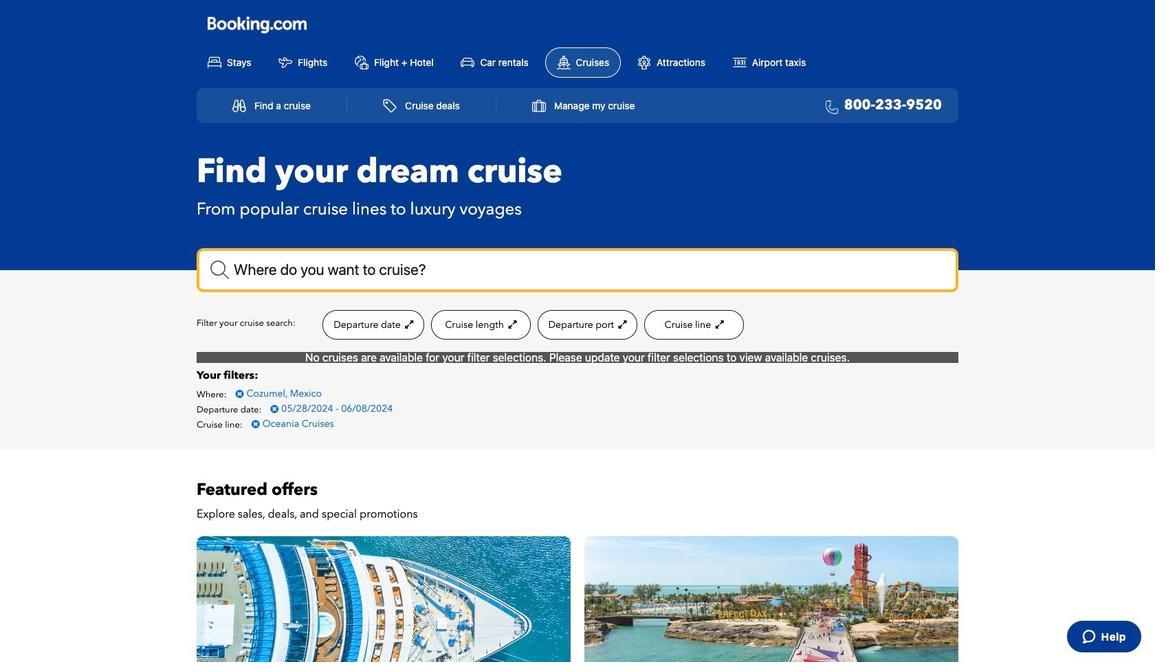 Task type: describe. For each thing, give the bounding box(es) containing it.
05/28/2024 - 06/08/2024 has been selected for your cruise search filter. remove 05/28/2024 - 06/08/2024 from your cruise search filter. image
[[271, 405, 279, 414]]

cruise sale image
[[197, 537, 571, 663]]

open the cruiseline cruise search filter menu image
[[714, 320, 724, 329]]

travel menu navigation
[[197, 88, 959, 123]]

open the departure port cruise search filter menu image
[[617, 320, 627, 329]]

booking.com home image
[[208, 16, 307, 34]]



Task type: locate. For each thing, give the bounding box(es) containing it.
None field
[[197, 248, 959, 292]]

Where do you want to cruise? text field
[[197, 248, 959, 292]]

cozumel, mexico  has been selected for your cruise search filter. remove cozumel, mexico  from your cruise search filter. image
[[236, 389, 244, 399]]

oceania cruises has been selected for your cruise search filter. remove oceania cruises from your cruise search filter. image
[[252, 420, 260, 429]]

open the departure date cruise search filter menu image
[[403, 320, 414, 329]]

cheap cruises image
[[585, 537, 959, 663]]

open the trip length cruise search filter menu image
[[507, 320, 517, 329]]



Task type: vqa. For each thing, say whether or not it's contained in the screenshot.
Because I was. Key guest, I was taken through the check in for suites and Pinnacles - it was fast, efficient and very simple
no



